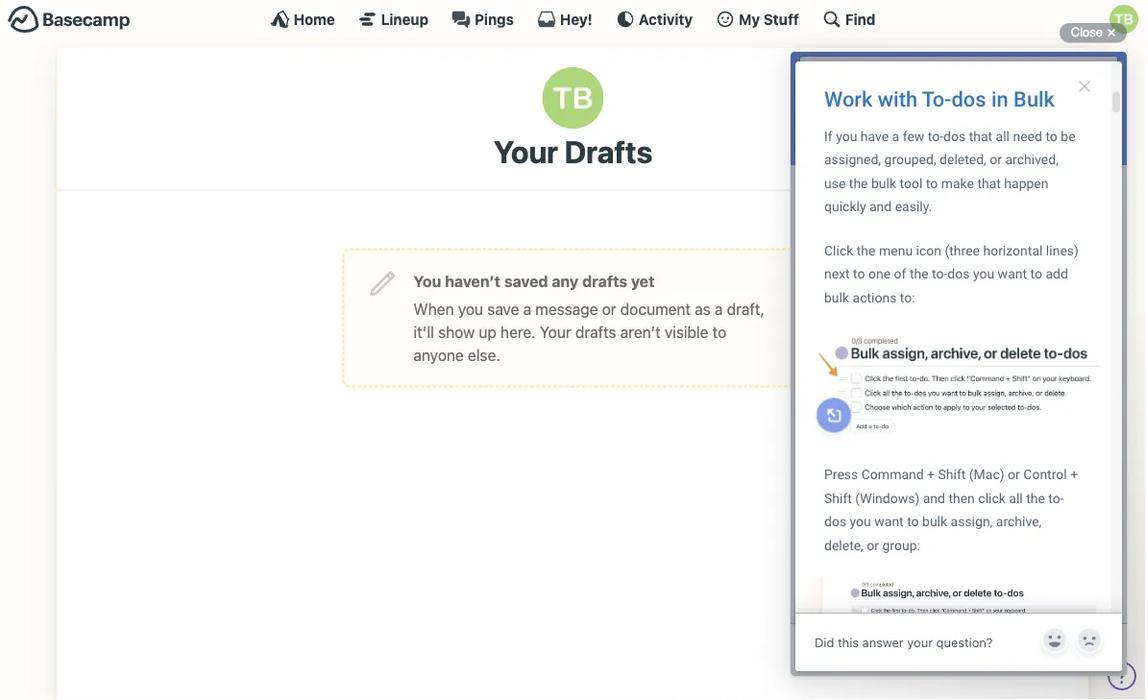 Task type: describe. For each thing, give the bounding box(es) containing it.
anyone
[[414, 346, 464, 364]]

or
[[602, 300, 617, 318]]

find
[[846, 11, 876, 27]]

haven't
[[445, 272, 501, 290]]

you haven't saved any drafts yet when you save a message or document as a draft, it'll show up here. your drafts aren't visible to anyone else.
[[414, 272, 765, 364]]

pings button
[[452, 10, 514, 29]]

to
[[713, 323, 727, 341]]

drafts
[[565, 134, 653, 170]]

activity link
[[616, 10, 693, 29]]

hey! button
[[537, 10, 593, 29]]

1 vertical spatial drafts
[[576, 323, 617, 341]]

show
[[438, 323, 475, 341]]

activity
[[639, 11, 693, 27]]

visible
[[665, 323, 709, 341]]

yet
[[632, 272, 655, 290]]

aren't
[[621, 323, 661, 341]]

it'll
[[414, 323, 434, 341]]

you
[[458, 300, 484, 318]]

home link
[[271, 10, 335, 29]]

saved
[[505, 272, 549, 290]]

message
[[536, 300, 598, 318]]

0 vertical spatial your
[[494, 134, 559, 170]]

lineup
[[381, 11, 429, 27]]

else.
[[468, 346, 501, 364]]

my
[[739, 11, 761, 27]]

draft,
[[727, 300, 765, 318]]

find button
[[823, 10, 876, 29]]

lineup link
[[358, 10, 429, 29]]

you
[[414, 272, 442, 290]]



Task type: vqa. For each thing, say whether or not it's contained in the screenshot.
When
yes



Task type: locate. For each thing, give the bounding box(es) containing it.
2 a from the left
[[715, 300, 723, 318]]

a
[[524, 300, 532, 318], [715, 300, 723, 318]]

close
[[1072, 25, 1104, 39]]

0 horizontal spatial tim burton image
[[543, 67, 604, 129]]

up
[[479, 323, 497, 341]]

document
[[621, 300, 691, 318]]

switch accounts image
[[8, 5, 131, 35]]

stuff
[[764, 11, 800, 27]]

cross small image
[[1101, 21, 1124, 44], [1101, 21, 1124, 44]]

1 a from the left
[[524, 300, 532, 318]]

your
[[494, 134, 559, 170], [540, 323, 572, 341]]

when
[[414, 300, 454, 318]]

1 vertical spatial tim burton image
[[543, 67, 604, 129]]

1 horizontal spatial a
[[715, 300, 723, 318]]

home
[[294, 11, 335, 27]]

your down message on the top of page
[[540, 323, 572, 341]]

a right as
[[715, 300, 723, 318]]

my stuff button
[[716, 10, 800, 29]]

close button
[[1060, 21, 1128, 44]]

tim burton image right close
[[1110, 5, 1139, 34]]

drafts up or
[[583, 272, 628, 290]]

here.
[[501, 323, 536, 341]]

main element
[[0, 0, 1147, 37]]

tim burton image up the your drafts
[[543, 67, 604, 129]]

your drafts
[[494, 134, 653, 170]]

hey!
[[560, 11, 593, 27]]

0 horizontal spatial a
[[524, 300, 532, 318]]

pings
[[475, 11, 514, 27]]

as
[[695, 300, 711, 318]]

your left drafts
[[494, 134, 559, 170]]

drafts down or
[[576, 323, 617, 341]]

save
[[488, 300, 520, 318]]

my stuff
[[739, 11, 800, 27]]

tim burton image
[[1110, 5, 1139, 34], [543, 67, 604, 129]]

1 horizontal spatial tim burton image
[[1110, 5, 1139, 34]]

a right save
[[524, 300, 532, 318]]

any
[[552, 272, 579, 290]]

0 vertical spatial tim burton image
[[1110, 5, 1139, 34]]

0 vertical spatial drafts
[[583, 272, 628, 290]]

drafts
[[583, 272, 628, 290], [576, 323, 617, 341]]

1 vertical spatial your
[[540, 323, 572, 341]]

your inside 'you haven't saved any drafts yet when you save a message or document as a draft, it'll show up here. your drafts aren't visible to anyone else.'
[[540, 323, 572, 341]]



